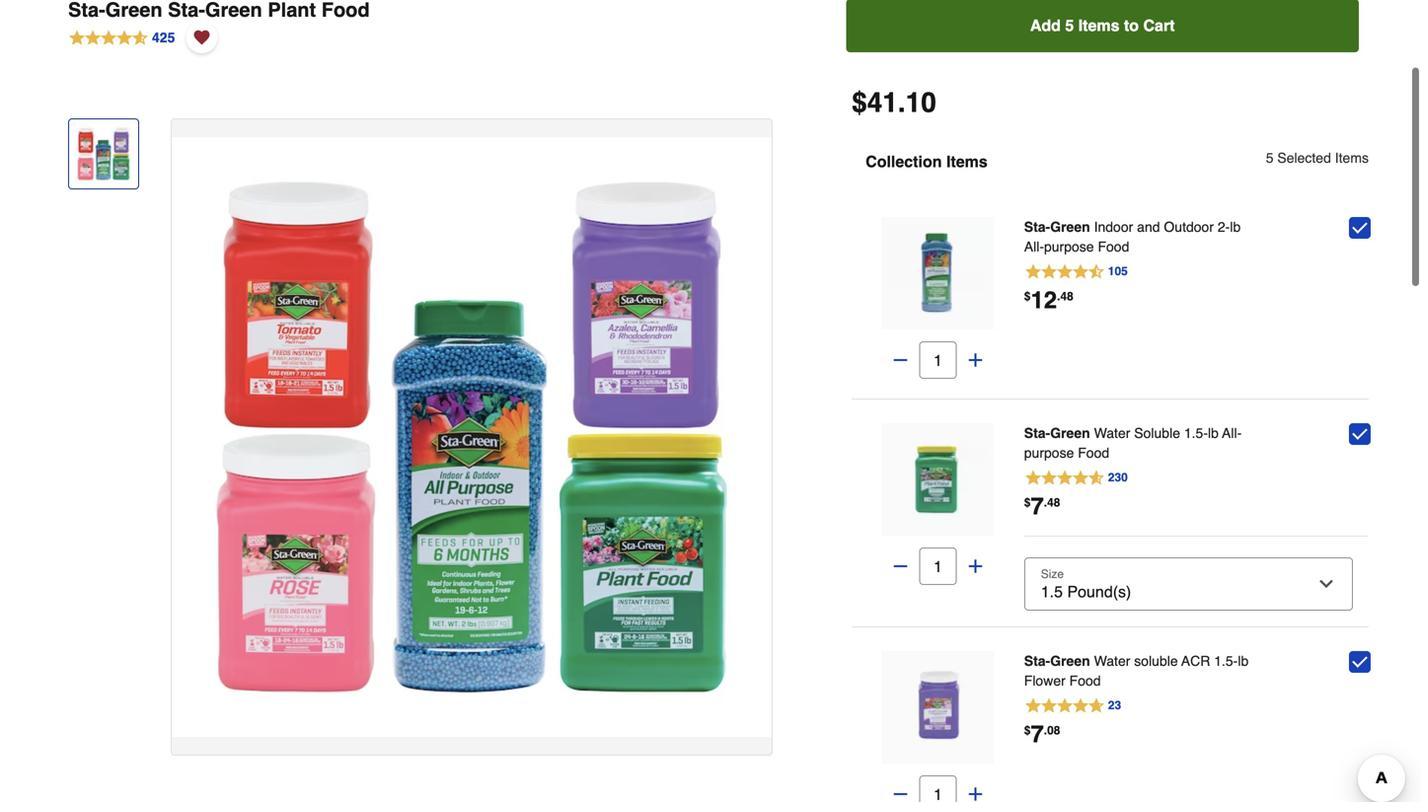 Task type: locate. For each thing, give the bounding box(es) containing it.
water inside water soluble acr 1.5-lb flower food
[[1095, 654, 1131, 669]]

2 vertical spatial sta-
[[1025, 654, 1051, 669]]

1 quickview image from the top
[[929, 264, 948, 283]]

5 right add
[[1066, 16, 1075, 35]]

1 plus image from the top
[[966, 351, 986, 370]]

1 vertical spatial lb
[[1209, 426, 1219, 441]]

2 sta-green from the top
[[1025, 426, 1091, 441]]

water
[[1095, 426, 1131, 441], [1095, 654, 1131, 669]]

0 vertical spatial 1.5-
[[1185, 426, 1209, 441]]

sta- up "4.5 stars" image
[[1025, 219, 1051, 235]]

items right collection
[[947, 153, 988, 171]]

0 vertical spatial minus image
[[891, 557, 911, 577]]

green left indoor
[[1051, 219, 1091, 235]]

plus image
[[966, 351, 986, 370], [966, 557, 986, 577], [966, 785, 986, 803]]

1 vertical spatial 1.5-
[[1215, 654, 1239, 669]]

2 stepper number input field with increment and decrement buttons number field from the top
[[920, 548, 957, 586]]

selected
[[1278, 150, 1332, 166]]

1 vertical spatial minus image
[[891, 785, 911, 803]]

0 vertical spatial food
[[1099, 239, 1130, 255]]

0 vertical spatial 48
[[1061, 290, 1074, 304]]

1 horizontal spatial 5
[[1267, 150, 1274, 166]]

0 vertical spatial plus image
[[966, 351, 986, 370]]

cart
[[1144, 16, 1176, 35]]

0 horizontal spatial 5
[[1066, 16, 1075, 35]]

0 vertical spatial quickview image
[[929, 264, 948, 283]]

0 vertical spatial stepper number input field with increment and decrement buttons number field
[[920, 342, 957, 379]]

minus image
[[891, 557, 911, 577], [891, 785, 911, 803]]

2 vertical spatial food
[[1070, 673, 1102, 689]]

purpose up "4.5 stars" image
[[1045, 239, 1095, 255]]

1 vertical spatial quickview image
[[929, 470, 948, 490]]

sta-green up "$ 7 . 48"
[[1025, 426, 1091, 441]]

1 vertical spatial 48
[[1048, 496, 1061, 510]]

1 horizontal spatial items
[[1079, 16, 1120, 35]]

1 horizontal spatial 4.6 stars image
[[1025, 469, 1129, 489]]

4.6 stars image containing 230
[[1025, 469, 1129, 489]]

food
[[1099, 239, 1130, 255], [1079, 445, 1110, 461], [1070, 673, 1102, 689]]

4.6 stars image up "$ 7 . 48"
[[1025, 469, 1129, 489]]

5 inside button
[[1066, 16, 1075, 35]]

sta- for $ 7 . 08
[[1025, 654, 1051, 669]]

water left soluble
[[1095, 654, 1131, 669]]

quickview image
[[929, 264, 948, 283], [929, 470, 948, 490], [929, 698, 948, 718]]

1 vertical spatial purpose
[[1025, 445, 1075, 461]]

3 plus image from the top
[[966, 785, 986, 803]]

lb right soluble
[[1209, 426, 1219, 441]]

lb right outdoor
[[1231, 219, 1241, 235]]

48
[[1061, 290, 1074, 304], [1048, 496, 1061, 510]]

sta- up "$ 7 . 48"
[[1025, 426, 1051, 441]]

0 horizontal spatial 1.5-
[[1185, 426, 1209, 441]]

1.5- right acr
[[1215, 654, 1239, 669]]

1.5- right soluble
[[1185, 426, 1209, 441]]

2 vertical spatial quickview image
[[929, 698, 948, 718]]

1 minus image from the top
[[891, 557, 911, 577]]

food down indoor
[[1099, 239, 1130, 255]]

2 vertical spatial stepper number input field with increment and decrement buttons number field
[[920, 776, 957, 803]]

1 sta- from the top
[[1025, 219, 1051, 235]]

quickview image for $ 7 . 48
[[929, 470, 948, 490]]

items
[[1079, 16, 1120, 35], [1336, 150, 1370, 166], [947, 153, 988, 171]]

$ inside $ 12 . 48
[[1025, 290, 1031, 304]]

food inside indoor and outdoor 2-lb all-purpose food
[[1099, 239, 1130, 255]]

water inside water soluble 1.5-lb all- purpose food
[[1095, 426, 1131, 441]]

items left to
[[1079, 16, 1120, 35]]

sta-green up "4.5 stars" image
[[1025, 219, 1091, 235]]

105
[[1109, 265, 1128, 278]]

$
[[852, 87, 868, 118], [1025, 290, 1031, 304], [1025, 496, 1031, 510], [1025, 724, 1031, 738]]

4.6 stars image
[[68, 26, 176, 48], [1025, 469, 1129, 489]]

lb inside water soluble acr 1.5-lb flower food
[[1239, 654, 1249, 669]]

1 vertical spatial sta-
[[1025, 426, 1051, 441]]

0 horizontal spatial all-
[[1025, 239, 1045, 255]]

1 green from the top
[[1051, 219, 1091, 235]]

lb right acr
[[1239, 654, 1249, 669]]

4.6 stars image left 'heart filled' image
[[68, 26, 176, 48]]

1 stepper number input field with increment and decrement buttons number field from the top
[[920, 342, 957, 379]]

2 quickview image from the top
[[929, 470, 948, 490]]

food up 4.7 stars image
[[1070, 673, 1102, 689]]

lb
[[1231, 219, 1241, 235], [1209, 426, 1219, 441], [1239, 654, 1249, 669]]

0 vertical spatial sta-
[[1025, 219, 1051, 235]]

1 vertical spatial water
[[1095, 654, 1131, 669]]

. inside $ 12 . 48
[[1058, 290, 1061, 304]]

48 for 12
[[1061, 290, 1074, 304]]

48 inside "$ 7 . 48"
[[1048, 496, 1061, 510]]

indoor and outdoor 2-lb all-purpose food
[[1025, 219, 1241, 255]]

0 horizontal spatial 4.6 stars image
[[68, 26, 176, 48]]

items right selected
[[1336, 150, 1370, 166]]

green
[[1051, 219, 1091, 235], [1051, 426, 1091, 441], [1051, 654, 1091, 669]]

48 for 7
[[1048, 496, 1061, 510]]

0 vertical spatial green
[[1051, 219, 1091, 235]]

. for $ 41 . 10
[[898, 87, 906, 118]]

$ for $ 7 . 48
[[1025, 496, 1031, 510]]

1 vertical spatial all-
[[1223, 426, 1242, 441]]

1 vertical spatial 4.6 stars image
[[1025, 469, 1129, 489]]

green up "$ 7 . 48"
[[1051, 426, 1091, 441]]

food inside water soluble acr 1.5-lb flower food
[[1070, 673, 1102, 689]]

$ inside $ 7 . 08
[[1025, 724, 1031, 738]]

water up 230 in the bottom of the page
[[1095, 426, 1131, 441]]

1.5-
[[1185, 426, 1209, 441], [1215, 654, 1239, 669]]

.
[[898, 87, 906, 118], [1058, 290, 1061, 304], [1045, 496, 1048, 510], [1045, 724, 1048, 738]]

sta-green
[[1025, 219, 1091, 235], [1025, 426, 1091, 441], [1025, 654, 1091, 669]]

. for $ 7 . 48
[[1045, 496, 1048, 510]]

1 vertical spatial stepper number input field with increment and decrement buttons number field
[[920, 548, 957, 586]]

$ 41 . 10
[[852, 87, 937, 118]]

all- up "4.5 stars" image
[[1025, 239, 1045, 255]]

sta- up flower
[[1025, 654, 1051, 669]]

4.6 stars image containing 425
[[68, 26, 176, 48]]

48 inside $ 12 . 48
[[1061, 290, 1074, 304]]

green for $ 7 . 08
[[1051, 654, 1091, 669]]

1 vertical spatial 7
[[1031, 721, 1045, 748]]

1 horizontal spatial all-
[[1223, 426, 1242, 441]]

Stepper number input field with increment and decrement buttons number field
[[920, 342, 957, 379], [920, 548, 957, 586], [920, 776, 957, 803]]

5
[[1066, 16, 1075, 35], [1267, 150, 1274, 166]]

1 vertical spatial sta-green
[[1025, 426, 1091, 441]]

and
[[1138, 219, 1161, 235]]

items inside button
[[1079, 16, 1120, 35]]

1 vertical spatial food
[[1079, 445, 1110, 461]]

sta-green for $ 12 . 48
[[1025, 219, 1091, 235]]

0 vertical spatial all-
[[1025, 239, 1045, 255]]

1 sta-green from the top
[[1025, 219, 1091, 235]]

purpose
[[1045, 239, 1095, 255], [1025, 445, 1075, 461]]

sta-green for $ 7 . 48
[[1025, 426, 1091, 441]]

all-
[[1025, 239, 1045, 255], [1223, 426, 1242, 441]]

stepper number input field with increment and decrement buttons number field for 12
[[920, 342, 957, 379]]

lb inside indoor and outdoor 2-lb all-purpose food
[[1231, 219, 1241, 235]]

food for $ 7 . 08
[[1070, 673, 1102, 689]]

water soluble acr 1.5-lb flower food
[[1025, 654, 1249, 689]]

1 horizontal spatial 1.5-
[[1215, 654, 1239, 669]]

0 vertical spatial lb
[[1231, 219, 1241, 235]]

1 vertical spatial plus image
[[966, 557, 986, 577]]

2 water from the top
[[1095, 654, 1131, 669]]

2 vertical spatial lb
[[1239, 654, 1249, 669]]

1.5- inside water soluble 1.5-lb all- purpose food
[[1185, 426, 1209, 441]]

2 7 from the top
[[1031, 721, 1045, 748]]

sta-green for $ 7 . 08
[[1025, 654, 1091, 669]]

2 vertical spatial green
[[1051, 654, 1091, 669]]

2 vertical spatial plus image
[[966, 785, 986, 803]]

soluble
[[1135, 654, 1179, 669]]

quickview image for $ 12 . 48
[[929, 264, 948, 283]]

3 sta- from the top
[[1025, 654, 1051, 669]]

1.5- inside water soluble acr 1.5-lb flower food
[[1215, 654, 1239, 669]]

minus image
[[891, 351, 911, 370]]

0 vertical spatial sta-green
[[1025, 219, 1091, 235]]

food up 230 in the bottom of the page
[[1079, 445, 1110, 461]]

green up flower
[[1051, 654, 1091, 669]]

minus image for second plus image from the top of the page
[[891, 557, 911, 577]]

0 vertical spatial purpose
[[1045, 239, 1095, 255]]

2 vertical spatial sta-green
[[1025, 654, 1091, 669]]

2 horizontal spatial items
[[1336, 150, 1370, 166]]

. inside $ 7 . 08
[[1045, 724, 1048, 738]]

1 7 from the top
[[1031, 493, 1045, 520]]

sta-green up flower
[[1025, 654, 1091, 669]]

1 vertical spatial green
[[1051, 426, 1091, 441]]

23
[[1109, 699, 1122, 713]]

sta-
[[1025, 219, 1051, 235], [1025, 426, 1051, 441], [1025, 654, 1051, 669]]

2 minus image from the top
[[891, 785, 911, 803]]

all- right soluble
[[1223, 426, 1242, 441]]

soluble
[[1135, 426, 1181, 441]]

1 water from the top
[[1095, 426, 1131, 441]]

0 horizontal spatial items
[[947, 153, 988, 171]]

0 vertical spatial 7
[[1031, 493, 1045, 520]]

3 sta-green from the top
[[1025, 654, 1091, 669]]

$ 12 . 48
[[1025, 287, 1074, 314]]

41
[[868, 87, 898, 118]]

sta-green plant food  - thumbnail image
[[73, 123, 134, 185]]

7
[[1031, 493, 1045, 520], [1031, 721, 1045, 748]]

$ inside "$ 7 . 48"
[[1025, 496, 1031, 510]]

3 stepper number input field with increment and decrement buttons number field from the top
[[920, 776, 957, 803]]

3 quickview image from the top
[[929, 698, 948, 718]]

2 sta- from the top
[[1025, 426, 1051, 441]]

2 green from the top
[[1051, 426, 1091, 441]]

5 left selected
[[1267, 150, 1274, 166]]

heart filled image
[[194, 27, 210, 48]]

0 vertical spatial 4.6 stars image
[[68, 26, 176, 48]]

0 vertical spatial water
[[1095, 426, 1131, 441]]

. inside "$ 7 . 48"
[[1045, 496, 1048, 510]]

purpose up "$ 7 . 48"
[[1025, 445, 1075, 461]]

0 vertical spatial 5
[[1066, 16, 1075, 35]]

food inside water soluble 1.5-lb all- purpose food
[[1079, 445, 1110, 461]]

3 green from the top
[[1051, 654, 1091, 669]]



Task type: vqa. For each thing, say whether or not it's contained in the screenshot.
first "Green"
yes



Task type: describe. For each thing, give the bounding box(es) containing it.
7 for $ 7 . 08
[[1031, 721, 1045, 748]]

12
[[1031, 287, 1058, 314]]

green for $ 12 . 48
[[1051, 219, 1091, 235]]

lb inside water soluble 1.5-lb all- purpose food
[[1209, 426, 1219, 441]]

10
[[906, 87, 937, 118]]

food for $ 7 . 48
[[1079, 445, 1110, 461]]

5 selected items
[[1267, 150, 1370, 166]]

items for 5
[[1079, 16, 1120, 35]]

purpose inside indoor and outdoor 2-lb all-purpose food
[[1045, 239, 1095, 255]]

08
[[1048, 724, 1061, 738]]

all- inside indoor and outdoor 2-lb all-purpose food
[[1025, 239, 1045, 255]]

$ 7 . 08
[[1025, 721, 1061, 748]]

. for $ 7 . 08
[[1045, 724, 1048, 738]]

sta-green plant food image
[[172, 137, 772, 738]]

1 vertical spatial 5
[[1267, 150, 1274, 166]]

quickview image for $ 7 . 08
[[929, 698, 948, 718]]

7 for $ 7 . 48
[[1031, 493, 1045, 520]]

425
[[152, 29, 175, 45]]

$ for $ 7 . 08
[[1025, 724, 1031, 738]]

water for $ 7 . 08
[[1095, 654, 1131, 669]]

4.5 stars image
[[1025, 263, 1129, 283]]

water soluble 1.5-lb all- purpose food
[[1025, 426, 1242, 461]]

acr
[[1182, 654, 1211, 669]]

2-
[[1218, 219, 1231, 235]]

4.7 stars image
[[1025, 697, 1123, 717]]

all- inside water soluble 1.5-lb all- purpose food
[[1223, 426, 1242, 441]]

outdoor
[[1165, 219, 1215, 235]]

plus image for 12
[[966, 351, 986, 370]]

$ for $ 41 . 10
[[852, 87, 868, 118]]

2 plus image from the top
[[966, 557, 986, 577]]

indoor
[[1095, 219, 1134, 235]]

collection items
[[866, 153, 988, 171]]

add 5 items to cart button
[[847, 0, 1360, 52]]

green for $ 7 . 48
[[1051, 426, 1091, 441]]

$ 7 . 48
[[1025, 493, 1061, 520]]

purpose inside water soluble 1.5-lb all- purpose food
[[1025, 445, 1075, 461]]

lb for 7
[[1239, 654, 1249, 669]]

water for $ 7 . 48
[[1095, 426, 1131, 441]]

. for $ 12 . 48
[[1058, 290, 1061, 304]]

flower
[[1025, 673, 1066, 689]]

add 5 items to cart
[[1031, 16, 1176, 35]]

to
[[1125, 16, 1140, 35]]

230
[[1109, 471, 1128, 485]]

$ for $ 12 . 48
[[1025, 290, 1031, 304]]

plus image for 7
[[966, 785, 986, 803]]

lb for 12
[[1231, 219, 1241, 235]]

sta- for $ 7 . 48
[[1025, 426, 1051, 441]]

add
[[1031, 16, 1061, 35]]

sta- for $ 12 . 48
[[1025, 219, 1051, 235]]

items for selected
[[1336, 150, 1370, 166]]

collection
[[866, 153, 943, 171]]

425 button
[[68, 22, 176, 53]]

stepper number input field with increment and decrement buttons number field for 7
[[920, 776, 957, 803]]

minus image for 7 plus image
[[891, 785, 911, 803]]



